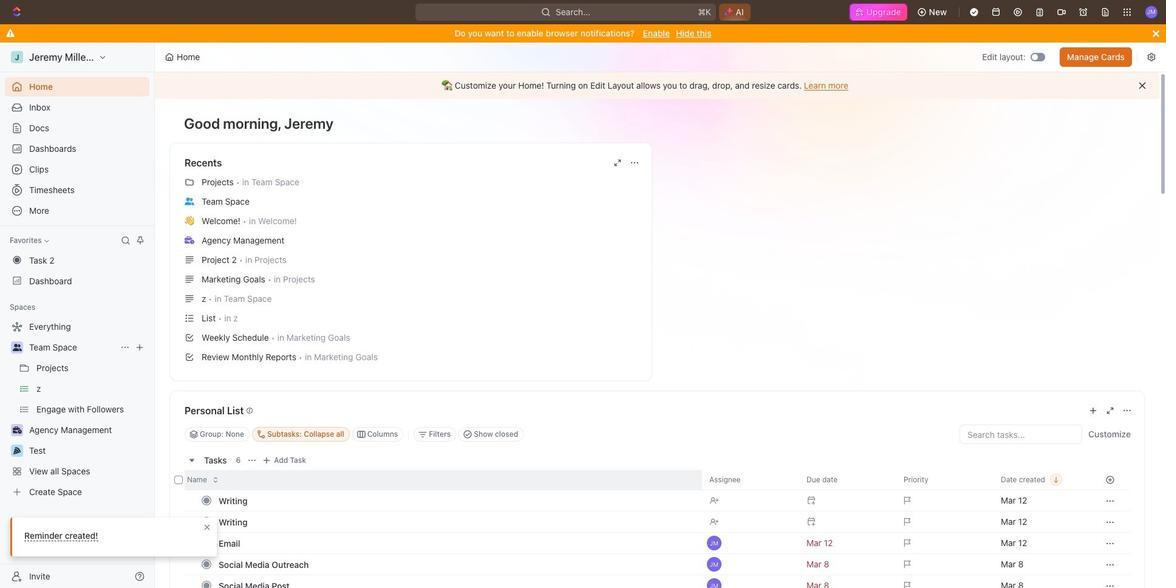 Task type: describe. For each thing, give the bounding box(es) containing it.
business time image
[[12, 427, 22, 434]]

Search tasks... text field
[[961, 425, 1082, 444]]

pizza slice image
[[13, 447, 21, 455]]

tree inside sidebar navigation
[[5, 317, 150, 502]]

0 vertical spatial user group image
[[185, 197, 194, 205]]

1 vertical spatial user group image
[[12, 344, 22, 351]]

sidebar navigation
[[0, 43, 157, 588]]



Task type: locate. For each thing, give the bounding box(es) containing it.
alert
[[155, 72, 1160, 99]]

user group image
[[185, 197, 194, 205], [12, 344, 22, 351]]

tree
[[5, 317, 150, 502]]

1 horizontal spatial user group image
[[185, 197, 194, 205]]

jeremy miller's workspace, , element
[[11, 51, 23, 63]]

0 horizontal spatial user group image
[[12, 344, 22, 351]]

business time image
[[185, 236, 194, 244]]



Task type: vqa. For each thing, say whether or not it's contained in the screenshot.
the leftmost Business Time IMAGE
yes



